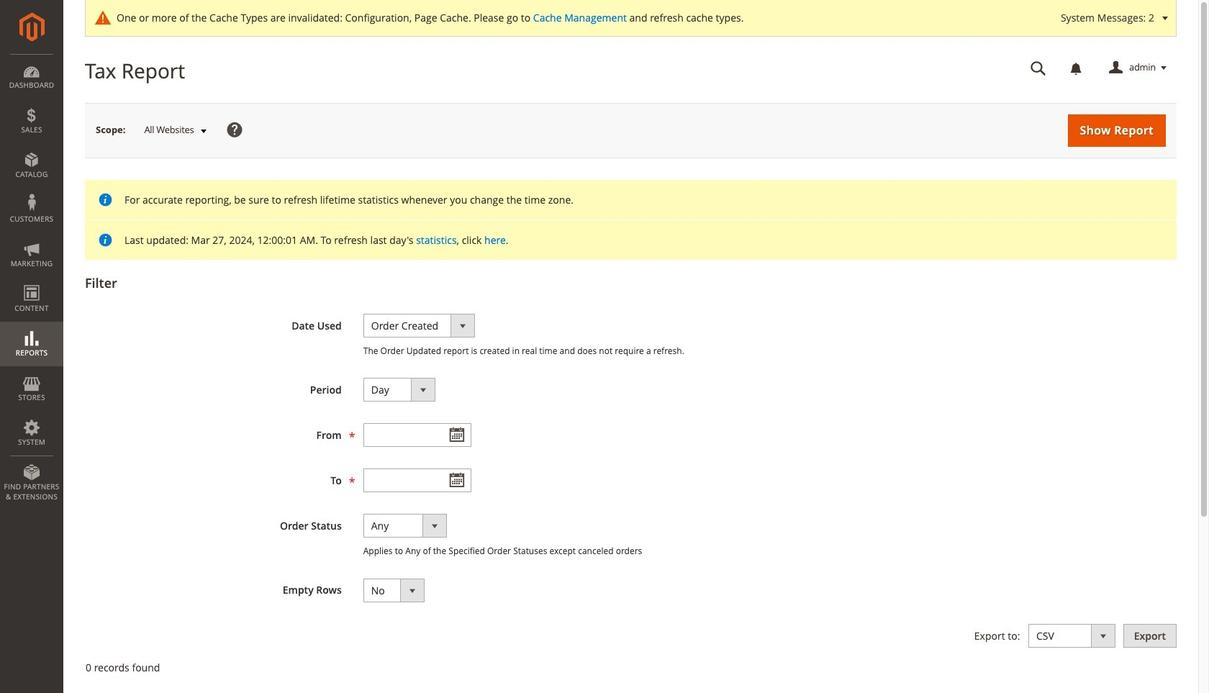Task type: locate. For each thing, give the bounding box(es) containing it.
menu bar
[[0, 54, 63, 509]]

magento admin panel image
[[19, 12, 44, 42]]

None text field
[[1021, 55, 1057, 81], [363, 424, 471, 447], [1021, 55, 1057, 81], [363, 424, 471, 447]]

None text field
[[363, 469, 471, 493]]



